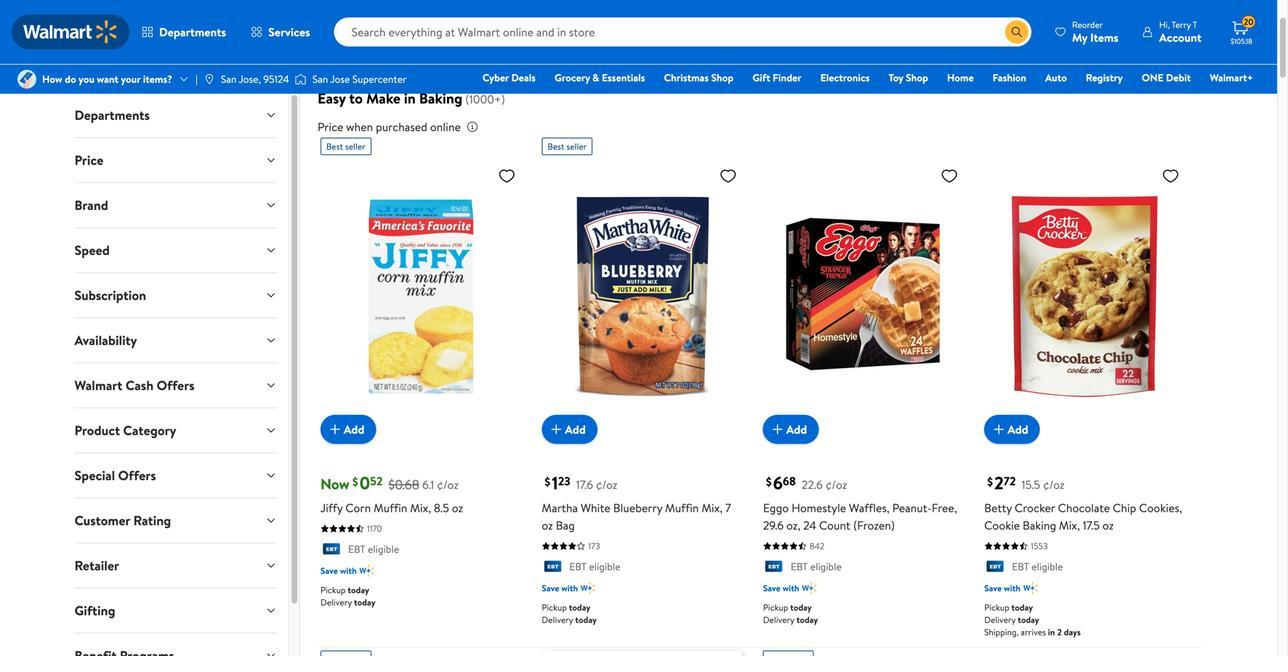 Task type: vqa. For each thing, say whether or not it's contained in the screenshot.
The Holiday Shop
no



Task type: describe. For each thing, give the bounding box(es) containing it.
corn
[[345, 500, 371, 516]]

retailer tab
[[63, 544, 289, 588]]

baking for baking cinnamon flavors
[[786, 38, 816, 52]]

mix, inside '$ 1 23 17.6 ¢/oz martha white blueberry muffin mix, 7 oz bag'
[[702, 500, 723, 516]]

fashion
[[993, 71, 1026, 85]]

crusts for pie crusts
[[586, 38, 614, 52]]

grocery & essentials
[[555, 71, 645, 85]]

items
[[1090, 29, 1119, 45]]

add to favorites list, martha white blueberry muffin mix, 7 oz bag image
[[719, 167, 737, 185]]

1170
[[367, 523, 382, 535]]

¢/oz for 1
[[596, 477, 617, 493]]

muffin mixes
[[922, 38, 979, 52]]

gift finder link
[[746, 70, 808, 85]]

do
[[65, 72, 76, 86]]

count
[[819, 518, 850, 534]]

your
[[121, 72, 141, 86]]

auto link
[[1039, 70, 1073, 85]]

speed
[[75, 241, 110, 260]]

delivery for $
[[320, 596, 352, 609]]

one debit
[[1142, 71, 1191, 85]]

price tab
[[63, 138, 289, 182]]

¢/oz for 6
[[826, 477, 847, 493]]

debit
[[1166, 71, 1191, 85]]

(1000+)
[[465, 91, 505, 107]]

pickup today delivery today for 1
[[542, 602, 597, 626]]

mixes for brownie mixes
[[1046, 38, 1072, 52]]

services button
[[238, 15, 322, 49]]

chip
[[1113, 500, 1136, 516]]

with for $
[[340, 565, 357, 577]]

pickup today delivery today for $
[[320, 584, 375, 609]]

brand
[[75, 196, 108, 214]]

game time cookies
[[1189, 38, 1272, 52]]

save for 1
[[542, 582, 559, 595]]

¢/oz for 2
[[1043, 477, 1065, 493]]

now
[[320, 474, 349, 494]]

betty
[[984, 500, 1012, 516]]

jiffy corn muffin mix, 8.5 oz image
[[320, 161, 521, 433]]

ebt image
[[320, 543, 342, 558]]

best seller for 0
[[326, 140, 365, 153]]

walmart
[[75, 377, 122, 395]]

pudding & gelatin mixes
[[279, 38, 386, 52]]

$ 2 72 15.5 ¢/oz betty crocker chocolate chip cookies, cookie baking mix, 17.5 oz
[[984, 471, 1182, 534]]

auto
[[1045, 71, 1067, 85]]

6.1
[[422, 477, 434, 493]]

29.6
[[763, 518, 784, 534]]

delivery inside pickup today delivery today shipping, arrives in 2 days
[[984, 614, 1016, 626]]

cookies
[[722, 38, 757, 52]]

subscription button
[[63, 273, 289, 318]]

seller for 23
[[566, 140, 587, 153]]

2 inside pickup today delivery today shipping, arrives in 2 days
[[1057, 626, 1062, 639]]

ebt for $
[[348, 542, 365, 557]]

0 horizontal spatial in
[[404, 88, 416, 108]]

walmart plus image for 1
[[581, 581, 595, 596]]

pickup for $
[[320, 584, 346, 596]]

842
[[810, 540, 824, 553]]

cookies,
[[1139, 500, 1182, 516]]

¢/oz inside now $ 0 52 $0.68 6.1 ¢/oz jiffy corn muffin mix, 8.5 oz
[[437, 477, 459, 493]]

eggo homestyle waffles, peanut-free,  29.6 oz,  24 count (frozen) image
[[763, 161, 964, 433]]

home link
[[941, 70, 980, 85]]

baking cinnamon flavors link
[[775, 30, 905, 59]]

oz inside '$ 1 23 17.6 ¢/oz martha white blueberry muffin mix, 7 oz bag'
[[542, 518, 553, 534]]

$ for 2
[[987, 474, 993, 490]]

6
[[773, 471, 783, 496]]

when
[[346, 119, 373, 135]]

52
[[370, 473, 383, 489]]

jose
[[330, 72, 350, 86]]

mix, inside now $ 0 52 $0.68 6.1 ¢/oz jiffy corn muffin mix, 8.5 oz
[[410, 500, 431, 516]]

pickup for 6
[[763, 602, 788, 614]]

add to favorites list, jiffy corn muffin mix, 8.5 oz image
[[498, 167, 516, 185]]

pudding & gelatin mixes link
[[268, 30, 398, 59]]

eligible for 72
[[1032, 560, 1063, 574]]

gift finder
[[752, 71, 801, 85]]

muffin inside now $ 0 52 $0.68 6.1 ¢/oz jiffy corn muffin mix, 8.5 oz
[[374, 500, 407, 516]]

retailer button
[[63, 544, 289, 588]]

cake mixes link
[[404, 30, 477, 59]]

cinnamon
[[818, 38, 861, 52]]

add button for martha white blueberry muffin mix, 7 oz bag image
[[542, 415, 597, 444]]

pie for pie fillings
[[494, 38, 508, 52]]

walmart plus image
[[1023, 581, 1038, 596]]

brownie mixes
[[1008, 38, 1072, 52]]

add to favorites list, eggo homestyle waffles, peanut-free,  29.6 oz,  24 count (frozen) image
[[941, 167, 958, 185]]

customer rating
[[75, 512, 171, 530]]

speed tab
[[63, 228, 289, 273]]

7
[[725, 500, 731, 516]]

cake
[[415, 38, 437, 52]]

gelatin
[[327, 38, 359, 52]]

0 horizontal spatial &
[[211, 38, 217, 52]]

oz,
[[786, 518, 801, 534]]

game
[[1189, 38, 1215, 52]]

& for grocery & essentials
[[592, 71, 599, 85]]

shipping,
[[984, 626, 1019, 639]]

pickup today delivery today for 6
[[763, 602, 818, 626]]

category
[[123, 422, 176, 440]]

add for add to cart image for $
[[344, 422, 365, 438]]

muffin mixes link
[[910, 30, 990, 59]]

 image for how
[[17, 70, 36, 89]]

oz inside $ 2 72 15.5 ¢/oz betty crocker chocolate chip cookies, cookie baking mix, 17.5 oz
[[1103, 518, 1114, 534]]

baking cinnamon flavors
[[786, 38, 893, 52]]

baking for baking christmas cookies
[[644, 38, 673, 52]]

product category
[[75, 422, 176, 440]]

online
[[430, 119, 461, 135]]

availability
[[75, 331, 137, 350]]

|
[[196, 72, 198, 86]]

jose,
[[239, 72, 261, 86]]

22.6
[[802, 477, 823, 493]]

eligible for 0
[[368, 542, 399, 557]]

in inside pickup today delivery today shipping, arrives in 2 days
[[1048, 626, 1055, 639]]

$ inside now $ 0 52 $0.68 6.1 ¢/oz jiffy corn muffin mix, 8.5 oz
[[352, 474, 358, 490]]

0 vertical spatial cookie
[[1101, 38, 1132, 52]]

easy to make in baking (1000+)
[[318, 88, 505, 108]]

brownie mixes link
[[996, 30, 1083, 59]]

product category button
[[63, 409, 289, 453]]

account
[[1159, 29, 1202, 45]]

product
[[75, 422, 120, 440]]

oz inside now $ 0 52 $0.68 6.1 ¢/oz jiffy corn muffin mix, 8.5 oz
[[452, 500, 463, 516]]

deals
[[511, 71, 536, 85]]

ebt image for 1
[[542, 561, 564, 575]]

$ 1 23 17.6 ¢/oz martha white blueberry muffin mix, 7 oz bag
[[542, 471, 731, 534]]

customer
[[75, 512, 130, 530]]

seller for 0
[[345, 140, 365, 153]]

& for pudding & gelatin mixes
[[318, 38, 324, 52]]

how
[[42, 72, 62, 86]]

save for $
[[320, 565, 338, 577]]

 image for san
[[203, 73, 215, 85]]

walmart image
[[23, 20, 118, 44]]

subscription
[[75, 286, 146, 305]]

customer rating tab
[[63, 499, 289, 543]]

add to cart image for 1
[[548, 421, 565, 438]]

best seller for 23
[[548, 140, 587, 153]]

pie crusts
[[570, 38, 614, 52]]

eligible for 23
[[589, 560, 620, 574]]

add for add to cart icon
[[1008, 422, 1028, 438]]

$ 6 68 22.6 ¢/oz eggo homestyle waffles, peanut-free, 29.6 oz,  24 count (frozen)
[[763, 471, 957, 534]]

0
[[360, 471, 370, 496]]

fillings inside pie fillings link
[[510, 38, 541, 52]]

home
[[947, 71, 974, 85]]

shop for christmas shop
[[711, 71, 734, 85]]

san jose, 95124
[[221, 72, 289, 86]]

1 vertical spatial offers
[[118, 467, 156, 485]]

ebt for 1
[[569, 560, 587, 574]]

special
[[75, 467, 115, 485]]

san for san jose, 95124
[[221, 72, 237, 86]]

brand tab
[[63, 183, 289, 228]]

Walmart Site-Wide search field
[[334, 17, 1031, 47]]

reorder
[[1072, 19, 1103, 31]]

pickup for 1
[[542, 602, 567, 614]]



Task type: locate. For each thing, give the bounding box(es) containing it.
crusts up the |
[[180, 38, 208, 52]]

2 add from the left
[[565, 422, 586, 438]]

ebt eligible
[[348, 542, 399, 557], [569, 560, 620, 574], [791, 560, 842, 574], [1012, 560, 1063, 574]]

0 vertical spatial departments
[[159, 24, 226, 40]]

toy
[[889, 71, 903, 85]]

best for 23
[[548, 140, 564, 153]]

add up "23"
[[565, 422, 586, 438]]

baking inside $ 2 72 15.5 ¢/oz betty crocker chocolate chip cookies, cookie baking mix, 17.5 oz
[[1023, 518, 1056, 534]]

add button up 68
[[763, 415, 819, 444]]

price up the brand
[[75, 151, 103, 169]]

eligible down the 842
[[810, 560, 842, 574]]

$ for 1
[[545, 474, 550, 490]]

add to favorites list, betty crocker chocolate chip cookies, cookie baking mix, 17.5 oz image
[[1162, 167, 1179, 185]]

2 ebt image from the left
[[763, 561, 785, 575]]

save for 2
[[984, 582, 1002, 595]]

best down grocery
[[548, 140, 564, 153]]

add to cart image up "23"
[[548, 421, 565, 438]]

2 horizontal spatial &
[[592, 71, 599, 85]]

electronics link
[[814, 70, 876, 85]]

2 horizontal spatial pickup today delivery today
[[763, 602, 818, 626]]

in right arrives
[[1048, 626, 1055, 639]]

0 horizontal spatial pickup today delivery today
[[320, 584, 375, 609]]

pie crusts link
[[558, 30, 626, 59]]

you
[[79, 72, 94, 86]]

1 horizontal spatial departments
[[159, 24, 226, 40]]

 image
[[17, 70, 36, 89], [203, 73, 215, 85]]

save down 29.6 at the right
[[763, 582, 781, 595]]

departments inside tab
[[75, 106, 150, 124]]

ebt eligible down 173
[[569, 560, 620, 574]]

add button up 0
[[320, 415, 376, 444]]

fillings up deals
[[510, 38, 541, 52]]

¢/oz right the 6.1
[[437, 477, 459, 493]]

$0.68
[[388, 476, 419, 494]]

0 horizontal spatial shop
[[711, 71, 734, 85]]

ebt down bag
[[569, 560, 587, 574]]

2 $ from the left
[[545, 474, 550, 490]]

mixes for cookie mixes
[[1134, 38, 1159, 52]]

$ left 6
[[766, 474, 772, 490]]

2 horizontal spatial mix,
[[1059, 518, 1080, 534]]

walmart cash offers
[[75, 377, 195, 395]]

1 horizontal spatial san
[[312, 72, 328, 86]]

muffin left the mixes
[[922, 38, 951, 52]]

departments button down the items?
[[63, 93, 289, 137]]

4 $ from the left
[[987, 474, 993, 490]]

delivery for 6
[[763, 614, 794, 626]]

$ inside the $ 6 68 22.6 ¢/oz eggo homestyle waffles, peanut-free, 29.6 oz,  24 count (frozen)
[[766, 474, 772, 490]]

$ inside '$ 1 23 17.6 ¢/oz martha white blueberry muffin mix, 7 oz bag'
[[545, 474, 550, 490]]

pickup today delivery today
[[320, 584, 375, 609], [542, 602, 597, 626], [763, 602, 818, 626]]

$ for 6
[[766, 474, 772, 490]]

save with for 6
[[763, 582, 799, 595]]

1 vertical spatial 2
[[1057, 626, 1062, 639]]

baking christmas cookies
[[644, 38, 757, 52]]

blueberry
[[613, 500, 662, 516]]

¢/oz right 22.6
[[826, 477, 847, 493]]

baking down sort and filter section element
[[644, 38, 673, 52]]

$ left 72
[[987, 474, 993, 490]]

price for price when purchased online
[[318, 119, 343, 135]]

with for 1
[[561, 582, 578, 595]]

oz
[[452, 500, 463, 516], [542, 518, 553, 534], [1103, 518, 1114, 534]]

peanut-
[[892, 500, 932, 516]]

walmart plus image down the 1170
[[360, 564, 374, 578]]

fillings inside pie crusts & fillings link
[[220, 38, 250, 52]]

0 horizontal spatial ebt image
[[542, 561, 564, 575]]

christmas inside "link"
[[664, 71, 709, 85]]

save with for 1
[[542, 582, 578, 595]]

eligible down the 1170
[[368, 542, 399, 557]]

15.5
[[1022, 477, 1040, 493]]

4 add from the left
[[1008, 422, 1028, 438]]

1 ¢/oz from the left
[[437, 477, 459, 493]]

1
[[552, 471, 558, 496]]

gifting
[[75, 602, 115, 620]]

san for san jose supercenter
[[312, 72, 328, 86]]

$105.18
[[1231, 36, 1252, 46]]

gift
[[752, 71, 770, 85]]

2 mixes from the left
[[440, 38, 465, 52]]

¢/oz inside $ 2 72 15.5 ¢/oz betty crocker chocolate chip cookies, cookie baking mix, 17.5 oz
[[1043, 477, 1065, 493]]

baking kits link
[[75, 30, 146, 59]]

add button up "23"
[[542, 415, 597, 444]]

pie inside pie crusts link
[[570, 38, 584, 52]]

2 pie from the left
[[494, 38, 508, 52]]

supercenter
[[352, 72, 407, 86]]

3 add from the left
[[786, 422, 807, 438]]

price inside price dropdown button
[[75, 151, 103, 169]]

add button up 72
[[984, 415, 1040, 444]]

1 $ from the left
[[352, 474, 358, 490]]

1 vertical spatial in
[[1048, 626, 1055, 639]]

3 add button from the left
[[763, 415, 819, 444]]

2 ¢/oz from the left
[[596, 477, 617, 493]]

free,
[[932, 500, 957, 516]]

with for 2
[[1004, 582, 1021, 595]]

1 horizontal spatial 2
[[1057, 626, 1062, 639]]

0 horizontal spatial muffin
[[374, 500, 407, 516]]

1 seller from the left
[[345, 140, 365, 153]]

next slide for browsepills list image
[[1174, 27, 1208, 62]]

¢/oz right 17.6
[[596, 477, 617, 493]]

pie for pie crusts
[[570, 38, 584, 52]]

2 seller from the left
[[566, 140, 587, 153]]

mixes left the my
[[1046, 38, 1072, 52]]

2 horizontal spatial oz
[[1103, 518, 1114, 534]]

pie up grocery
[[570, 38, 584, 52]]

hi,
[[1159, 19, 1170, 31]]

today
[[348, 584, 369, 596], [354, 596, 375, 609], [569, 602, 590, 614], [790, 602, 812, 614], [1012, 602, 1033, 614], [575, 614, 597, 626], [797, 614, 818, 626], [1018, 614, 1039, 626]]

with down oz,
[[783, 582, 799, 595]]

0 horizontal spatial crusts
[[180, 38, 208, 52]]

1553
[[1031, 540, 1048, 553]]

easy
[[318, 88, 346, 108]]

2 horizontal spatial walmart plus image
[[802, 581, 817, 596]]

1 shop from the left
[[711, 71, 734, 85]]

17.5
[[1083, 518, 1100, 534]]

mixes
[[954, 38, 979, 52]]

martha
[[542, 500, 578, 516]]

martha white blueberry muffin mix, 7 oz bag image
[[542, 161, 743, 433]]

 image
[[295, 72, 307, 87]]

17.6
[[576, 477, 593, 493]]

t
[[1193, 19, 1197, 31]]

2 horizontal spatial pie
[[570, 38, 584, 52]]

offers right cash
[[157, 377, 195, 395]]

Search search field
[[334, 17, 1031, 47]]

1 add button from the left
[[320, 415, 376, 444]]

purchased
[[376, 119, 427, 135]]

search icon image
[[1011, 26, 1023, 38]]

3 ¢/oz from the left
[[826, 477, 847, 493]]

san left jose
[[312, 72, 328, 86]]

1 horizontal spatial seller
[[566, 140, 587, 153]]

1 fillings from the left
[[220, 38, 250, 52]]

muffin up the 1170
[[374, 500, 407, 516]]

4 mixes from the left
[[1134, 38, 1159, 52]]

bag
[[556, 518, 575, 534]]

game time cookies link
[[1177, 30, 1284, 59]]

add to cart image
[[990, 421, 1008, 438]]

shop right toy
[[906, 71, 928, 85]]

1 horizontal spatial pie
[[494, 38, 508, 52]]

1 vertical spatial departments button
[[63, 93, 289, 137]]

muffin
[[922, 38, 951, 52], [374, 500, 407, 516], [665, 500, 699, 516]]

baking up online in the top left of the page
[[419, 88, 462, 108]]

ebt image down 'betty'
[[984, 561, 1006, 575]]

0 horizontal spatial  image
[[17, 70, 36, 89]]

0 vertical spatial price
[[318, 119, 343, 135]]

ebt right ebt image
[[348, 542, 365, 557]]

departments tab
[[63, 93, 289, 137]]

¢/oz inside '$ 1 23 17.6 ¢/oz martha white blueberry muffin mix, 7 oz bag'
[[596, 477, 617, 493]]

ebt up walmart plus image
[[1012, 560, 1029, 574]]

oz left bag
[[542, 518, 553, 534]]

availability tab
[[63, 318, 289, 363]]

1 vertical spatial christmas
[[664, 71, 709, 85]]

seller
[[345, 140, 365, 153], [566, 140, 587, 153]]

mixes
[[361, 38, 386, 52], [440, 38, 465, 52], [1046, 38, 1072, 52], [1134, 38, 1159, 52]]

my
[[1072, 29, 1087, 45]]

best seller down when on the left top of the page
[[326, 140, 365, 153]]

mixes right gelatin
[[361, 38, 386, 52]]

0 vertical spatial christmas
[[675, 38, 720, 52]]

one debit link
[[1135, 70, 1197, 85]]

1 vertical spatial price
[[75, 151, 103, 169]]

cookie down reorder
[[1101, 38, 1132, 52]]

cash
[[126, 377, 153, 395]]

ebt down oz,
[[791, 560, 808, 574]]

christmas up the christmas shop "link"
[[675, 38, 720, 52]]

1 crusts from the left
[[180, 38, 208, 52]]

add to cart image
[[326, 421, 344, 438], [548, 421, 565, 438], [769, 421, 786, 438]]

¢/oz
[[437, 477, 459, 493], [596, 477, 617, 493], [826, 477, 847, 493], [1043, 477, 1065, 493]]

grocery
[[555, 71, 590, 85]]

pie inside pie crusts & fillings link
[[164, 38, 177, 52]]

1 horizontal spatial &
[[318, 38, 324, 52]]

0 horizontal spatial fillings
[[220, 38, 250, 52]]

pie up cyber
[[494, 38, 508, 52]]

eligible down 173
[[589, 560, 620, 574]]

pickup today delivery today down ebt image
[[320, 584, 375, 609]]

add to cart image up 68
[[769, 421, 786, 438]]

eligible down 1553
[[1032, 560, 1063, 574]]

walmart+
[[1210, 71, 1253, 85]]

walmart cash offers tab
[[63, 363, 289, 408]]

0 horizontal spatial price
[[75, 151, 103, 169]]

save down bag
[[542, 582, 559, 595]]

fillings up jose,
[[220, 38, 250, 52]]

 image right the |
[[203, 73, 215, 85]]

add button for jiffy corn muffin mix, 8.5 oz 'image'
[[320, 415, 376, 444]]

seller down when on the left top of the page
[[345, 140, 365, 153]]

make
[[366, 88, 400, 108]]

2 crusts from the left
[[586, 38, 614, 52]]

0 vertical spatial in
[[404, 88, 416, 108]]

add button for betty crocker chocolate chip cookies, cookie baking mix, 17.5 oz image
[[984, 415, 1040, 444]]

crusts for pie crusts & fillings
[[180, 38, 208, 52]]

ebt image for 6
[[763, 561, 785, 575]]

departments button up the |
[[129, 15, 238, 49]]

2 best from the left
[[548, 140, 564, 153]]

crusts
[[180, 38, 208, 52], [586, 38, 614, 52]]

how do you want your items?
[[42, 72, 172, 86]]

white
[[581, 500, 610, 516]]

ebt image for 2
[[984, 561, 1006, 575]]

4 add button from the left
[[984, 415, 1040, 444]]

toy shop link
[[882, 70, 935, 85]]

ebt eligible for 23
[[569, 560, 620, 574]]

1 horizontal spatial fillings
[[510, 38, 541, 52]]

now $ 0 52 $0.68 6.1 ¢/oz jiffy corn muffin mix, 8.5 oz
[[320, 471, 463, 516]]

shop for toy shop
[[906, 71, 928, 85]]

save with for 2
[[984, 582, 1021, 595]]

cake mixes
[[415, 38, 465, 52]]

want
[[97, 72, 118, 86]]

save with down bag
[[542, 582, 578, 595]]

arrives
[[1021, 626, 1046, 639]]

0 horizontal spatial 2
[[994, 471, 1004, 496]]

add up 72
[[1008, 422, 1028, 438]]

1 horizontal spatial in
[[1048, 626, 1055, 639]]

ebt for 6
[[791, 560, 808, 574]]

save with down 29.6 at the right
[[763, 582, 799, 595]]

2 fillings from the left
[[510, 38, 541, 52]]

product category tab
[[63, 409, 289, 453]]

0 horizontal spatial best seller
[[326, 140, 365, 153]]

ebt eligible for 68
[[791, 560, 842, 574]]

add up 68
[[786, 422, 807, 438]]

with down ebt image
[[340, 565, 357, 577]]

add button for eggo homestyle waffles, peanut-free,  29.6 oz,  24 count (frozen) 'image'
[[763, 415, 819, 444]]

1 add to cart image from the left
[[326, 421, 344, 438]]

0 horizontal spatial walmart plus image
[[360, 564, 374, 578]]

1 horizontal spatial ebt image
[[763, 561, 785, 575]]

ebt eligible down the 842
[[791, 560, 842, 574]]

1 horizontal spatial walmart plus image
[[581, 581, 595, 596]]

0 vertical spatial departments button
[[129, 15, 238, 49]]

pie up the items?
[[164, 38, 177, 52]]

save with left walmart plus image
[[984, 582, 1021, 595]]

2 add to cart image from the left
[[548, 421, 565, 438]]

1 horizontal spatial crusts
[[586, 38, 614, 52]]

baking left kits
[[86, 38, 116, 52]]

ebt eligible down 1553
[[1012, 560, 1063, 574]]

christmas down baking christmas cookies link
[[664, 71, 709, 85]]

0 vertical spatial 2
[[994, 471, 1004, 496]]

add for 3rd add to cart image
[[786, 422, 807, 438]]

cyber deals link
[[476, 70, 542, 85]]

pudding
[[279, 38, 315, 52]]

3 ebt image from the left
[[984, 561, 1006, 575]]

walmart+ link
[[1203, 70, 1260, 85]]

1 horizontal spatial pickup today delivery today
[[542, 602, 597, 626]]

registry
[[1086, 71, 1123, 85]]

best seller down grocery
[[548, 140, 587, 153]]

chocolate
[[1058, 500, 1110, 516]]

1 best seller from the left
[[326, 140, 365, 153]]

3 mixes from the left
[[1046, 38, 1072, 52]]

¢/oz inside the $ 6 68 22.6 ¢/oz eggo homestyle waffles, peanut-free, 29.6 oz,  24 count (frozen)
[[826, 477, 847, 493]]

8.5
[[434, 500, 449, 516]]

availability button
[[63, 318, 289, 363]]

departments up the |
[[159, 24, 226, 40]]

1 mixes from the left
[[361, 38, 386, 52]]

ebt image down bag
[[542, 561, 564, 575]]

2 horizontal spatial add to cart image
[[769, 421, 786, 438]]

mix, left "8.5"
[[410, 500, 431, 516]]

with left walmart plus image
[[1004, 582, 1021, 595]]

 image left how
[[17, 70, 36, 89]]

oz right "8.5"
[[452, 500, 463, 516]]

save left walmart plus image
[[984, 582, 1002, 595]]

1 horizontal spatial best seller
[[548, 140, 587, 153]]

price for price
[[75, 151, 103, 169]]

save
[[320, 565, 338, 577], [542, 582, 559, 595], [763, 582, 781, 595], [984, 582, 1002, 595]]

with for 6
[[783, 582, 799, 595]]

fillings
[[220, 38, 250, 52], [510, 38, 541, 52]]

2 add button from the left
[[542, 415, 597, 444]]

1 horizontal spatial best
[[548, 140, 564, 153]]

baking up the finder
[[786, 38, 816, 52]]

hi, terry t account
[[1159, 19, 1202, 45]]

tab
[[63, 634, 289, 656]]

ebt for 2
[[1012, 560, 1029, 574]]

pickup today delivery today shipping, arrives in 2 days
[[984, 602, 1081, 639]]

0 horizontal spatial cookie
[[984, 518, 1020, 534]]

walmart plus image down 173
[[581, 581, 595, 596]]

toy shop
[[889, 71, 928, 85]]

sort and filter section element
[[57, 0, 1220, 18]]

best
[[326, 140, 343, 153], [548, 140, 564, 153]]

price down easy
[[318, 119, 343, 135]]

2 shop from the left
[[906, 71, 928, 85]]

0 horizontal spatial best
[[326, 140, 343, 153]]

walmart plus image for 6
[[802, 581, 817, 596]]

1 pie from the left
[[164, 38, 177, 52]]

mixes down hi,
[[1134, 38, 1159, 52]]

ebt eligible down the 1170
[[348, 542, 399, 557]]

walmart plus image
[[360, 564, 374, 578], [581, 581, 595, 596], [802, 581, 817, 596]]

1 horizontal spatial muffin
[[665, 500, 699, 516]]

0 horizontal spatial pie
[[164, 38, 177, 52]]

1 horizontal spatial  image
[[203, 73, 215, 85]]

time
[[1217, 38, 1237, 52]]

special offers tab
[[63, 454, 289, 498]]

pie inside pie fillings link
[[494, 38, 508, 52]]

$ left 1
[[545, 474, 550, 490]]

pickup today delivery today down 173
[[542, 602, 597, 626]]

add up 0
[[344, 422, 365, 438]]

2 horizontal spatial muffin
[[922, 38, 951, 52]]

with down bag
[[561, 582, 578, 595]]

legal information image
[[467, 121, 478, 133]]

crusts up "grocery & essentials" link
[[586, 38, 614, 52]]

0 horizontal spatial offers
[[118, 467, 156, 485]]

ebt image down 29.6 at the right
[[763, 561, 785, 575]]

¢/oz right 15.5
[[1043, 477, 1065, 493]]

1 best from the left
[[326, 140, 343, 153]]

shop down cookies
[[711, 71, 734, 85]]

brand button
[[63, 183, 289, 228]]

1 horizontal spatial shop
[[906, 71, 928, 85]]

1 horizontal spatial mix,
[[702, 500, 723, 516]]

1 vertical spatial cookie
[[984, 518, 1020, 534]]

2 inside $ 2 72 15.5 ¢/oz betty crocker chocolate chip cookies, cookie baking mix, 17.5 oz
[[994, 471, 1004, 496]]

1 vertical spatial departments
[[75, 106, 150, 124]]

seller down grocery
[[566, 140, 587, 153]]

best down easy
[[326, 140, 343, 153]]

0 horizontal spatial departments
[[75, 106, 150, 124]]

ebt eligible for 72
[[1012, 560, 1063, 574]]

23
[[558, 473, 570, 489]]

muffin right the blueberry
[[665, 500, 699, 516]]

1 add from the left
[[344, 422, 365, 438]]

betty crocker chocolate chip cookies, cookie baking mix, 17.5 oz image
[[984, 161, 1185, 433]]

1 san from the left
[[221, 72, 237, 86]]

shop inside "link"
[[711, 71, 734, 85]]

save with for $
[[320, 565, 357, 577]]

save with down ebt image
[[320, 565, 357, 577]]

1 horizontal spatial offers
[[157, 377, 195, 395]]

san left jose,
[[221, 72, 237, 86]]

1 horizontal spatial add to cart image
[[548, 421, 565, 438]]

2 up 'betty'
[[994, 471, 1004, 496]]

delivery for 1
[[542, 614, 573, 626]]

eligible for 68
[[810, 560, 842, 574]]

mix, left 17.5
[[1059, 518, 1080, 534]]

walmart plus image down the 842
[[802, 581, 817, 596]]

jiffy
[[320, 500, 343, 516]]

add for add to cart image related to 1
[[565, 422, 586, 438]]

best for 0
[[326, 140, 343, 153]]

christmas
[[675, 38, 720, 52], [664, 71, 709, 85]]

price
[[318, 119, 343, 135], [75, 151, 103, 169]]

0 horizontal spatial oz
[[452, 500, 463, 516]]

add to cart image for $
[[326, 421, 344, 438]]

4 ¢/oz from the left
[[1043, 477, 1065, 493]]

0 horizontal spatial seller
[[345, 140, 365, 153]]

muffin inside '$ 1 23 17.6 ¢/oz martha white blueberry muffin mix, 7 oz bag'
[[665, 500, 699, 516]]

ebt eligible for 0
[[348, 542, 399, 557]]

$ inside $ 2 72 15.5 ¢/oz betty crocker chocolate chip cookies, cookie baking mix, 17.5 oz
[[987, 474, 993, 490]]

3 $ from the left
[[766, 474, 772, 490]]

0 vertical spatial offers
[[157, 377, 195, 395]]

pie for pie crusts & fillings
[[164, 38, 177, 52]]

save for 6
[[763, 582, 781, 595]]

baking for baking kits
[[86, 38, 116, 52]]

1 horizontal spatial price
[[318, 119, 343, 135]]

2 best seller from the left
[[548, 140, 587, 153]]

mix,
[[410, 500, 431, 516], [702, 500, 723, 516], [1059, 518, 1080, 534]]

2 horizontal spatial ebt image
[[984, 561, 1006, 575]]

subscription tab
[[63, 273, 289, 318]]

in right make
[[404, 88, 416, 108]]

173
[[588, 540, 600, 553]]

3 pie from the left
[[570, 38, 584, 52]]

0 horizontal spatial mix,
[[410, 500, 431, 516]]

offers right special on the bottom left of the page
[[118, 467, 156, 485]]

fashion link
[[986, 70, 1033, 85]]

2 san from the left
[[312, 72, 328, 86]]

baking down crocker on the right of the page
[[1023, 518, 1056, 534]]

0 horizontal spatial san
[[221, 72, 237, 86]]

cookie inside $ 2 72 15.5 ¢/oz betty crocker chocolate chip cookies, cookie baking mix, 17.5 oz
[[984, 518, 1020, 534]]

ebt image
[[542, 561, 564, 575], [763, 561, 785, 575], [984, 561, 1006, 575]]

gifting tab
[[63, 589, 289, 633]]

walmart plus image for $
[[360, 564, 374, 578]]

oz right 17.5
[[1103, 518, 1114, 534]]

pickup today delivery today down the 842
[[763, 602, 818, 626]]

2 left the days
[[1057, 626, 1062, 639]]

1 horizontal spatial oz
[[542, 518, 553, 534]]

departments down the want
[[75, 106, 150, 124]]

3 add to cart image from the left
[[769, 421, 786, 438]]

essentials
[[602, 71, 645, 85]]

departments button
[[129, 15, 238, 49], [63, 93, 289, 137]]

eggo
[[763, 500, 789, 516]]

1 horizontal spatial cookie
[[1101, 38, 1132, 52]]

pickup inside pickup today delivery today shipping, arrives in 2 days
[[984, 602, 1009, 614]]

walmart cash offers button
[[63, 363, 289, 408]]

0 horizontal spatial add to cart image
[[326, 421, 344, 438]]

mix, inside $ 2 72 15.5 ¢/oz betty crocker chocolate chip cookies, cookie baking mix, 17.5 oz
[[1059, 518, 1080, 534]]

cookie down 'betty'
[[984, 518, 1020, 534]]

mixes for cake mixes
[[440, 38, 465, 52]]

retailer
[[75, 557, 119, 575]]

1 ebt image from the left
[[542, 561, 564, 575]]



